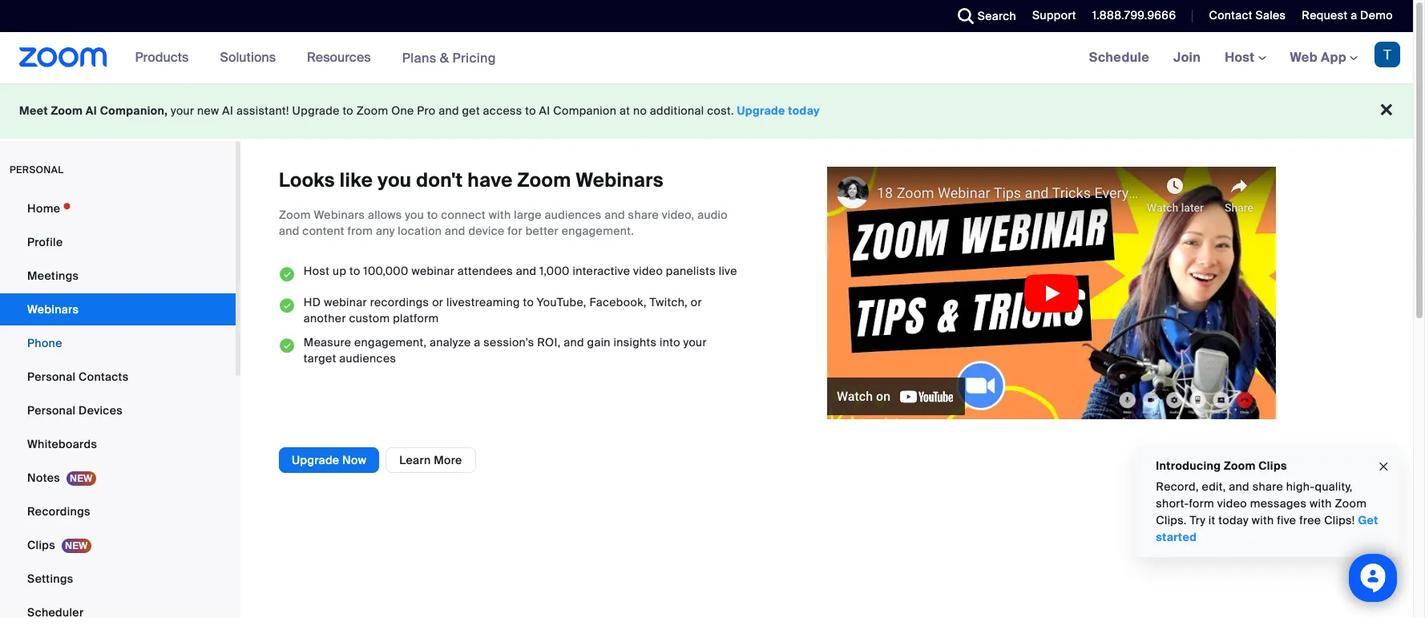 Task type: describe. For each thing, give the bounding box(es) containing it.
1 horizontal spatial webinar
[[412, 264, 455, 278]]

share inside record, edit, and share high-quality, short-form video messages with zoom clips. try it today with five free clips!
[[1253, 479, 1283, 494]]

record, edit, and share high-quality, short-form video messages with zoom clips. try it today with five free clips!
[[1156, 479, 1367, 528]]

search
[[978, 9, 1017, 23]]

search button
[[946, 0, 1021, 32]]

learn more
[[400, 453, 462, 467]]

pro
[[417, 103, 436, 118]]

now
[[342, 453, 367, 467]]

device
[[469, 224, 505, 238]]

upgrade now button
[[279, 447, 379, 473]]

you inside zoom webinars allows you to connect with large audiences and share video, audio and content from any location and device for better engagement.
[[405, 208, 424, 222]]

join
[[1174, 49, 1201, 66]]

free
[[1300, 513, 1321, 528]]

2 or from the left
[[691, 295, 702, 309]]

home
[[27, 201, 60, 216]]

another
[[304, 311, 346, 325]]

1 horizontal spatial with
[[1252, 513, 1274, 528]]

clips link
[[0, 529, 236, 561]]

join link
[[1162, 32, 1213, 83]]

learn
[[400, 453, 431, 467]]

web app
[[1291, 49, 1347, 66]]

to right up
[[350, 264, 360, 278]]

any
[[376, 224, 395, 238]]

measure
[[304, 335, 351, 349]]

upgrade inside button
[[292, 453, 339, 467]]

demo
[[1361, 8, 1394, 22]]

don't
[[416, 168, 463, 192]]

panelists
[[666, 264, 716, 278]]

livestreaming
[[447, 295, 520, 309]]

to down resources dropdown button on the left top
[[343, 103, 354, 118]]

devices
[[79, 403, 123, 418]]

looks
[[279, 168, 335, 192]]

it
[[1209, 513, 1216, 528]]

hd webinar recordings or livestreaming to youtube, facebook, twitch, or another custom platform
[[304, 295, 702, 325]]

personal menu menu
[[0, 192, 236, 618]]

for
[[508, 224, 523, 238]]

zoom right meet in the left of the page
[[51, 103, 83, 118]]

2 horizontal spatial webinars
[[576, 168, 664, 192]]

and inside meet zoom ai companion, footer
[[439, 103, 459, 118]]

live
[[719, 264, 737, 278]]

profile
[[27, 235, 63, 249]]

upgrade down product information navigation
[[292, 103, 340, 118]]

home link
[[0, 192, 236, 225]]

quality,
[[1315, 479, 1353, 494]]

schedule link
[[1077, 32, 1162, 83]]

facebook,
[[590, 295, 647, 309]]

high-
[[1286, 479, 1315, 494]]

short-
[[1156, 496, 1189, 511]]

audio
[[698, 208, 728, 222]]

whiteboards
[[27, 437, 97, 451]]

meet zoom ai companion, footer
[[0, 83, 1414, 139]]

better
[[526, 224, 559, 238]]

attendees
[[458, 264, 513, 278]]

platform
[[393, 311, 439, 325]]

audiences inside zoom webinars allows you to connect with large audiences and share video, audio and content from any location and device for better engagement.
[[545, 208, 602, 222]]

contacts
[[79, 370, 129, 384]]

get started link
[[1156, 513, 1379, 544]]

meetings
[[27, 269, 79, 283]]

meet zoom ai companion, your new ai assistant! upgrade to zoom one pro and get access to ai companion at no additional cost. upgrade today
[[19, 103, 820, 118]]

sales
[[1256, 8, 1286, 22]]

1 ai from the left
[[86, 103, 97, 118]]

looks like you don't have zoom webinars
[[279, 168, 664, 192]]

zoom inside zoom webinars allows you to connect with large audiences and share video, audio and content from any location and device for better engagement.
[[279, 208, 311, 222]]

meetings link
[[0, 260, 236, 292]]

and inside the measure engagement, analyze a session's roi, and gain insights into your target audiences
[[564, 335, 584, 349]]

messages
[[1250, 496, 1307, 511]]

plans
[[402, 49, 437, 66]]

recordings link
[[0, 496, 236, 528]]

1,000
[[540, 264, 570, 278]]

0 horizontal spatial video
[[633, 264, 663, 278]]

engagement,
[[354, 335, 427, 349]]

to inside hd webinar recordings or livestreaming to youtube, facebook, twitch, or another custom platform
[[523, 295, 534, 309]]

edit,
[[1202, 479, 1226, 494]]

3 ai from the left
[[539, 103, 550, 118]]

introducing
[[1156, 459, 1221, 473]]

and up engagement.
[[605, 208, 625, 222]]

engagement.
[[562, 224, 634, 238]]

get
[[462, 103, 480, 118]]

cost.
[[707, 103, 734, 118]]

profile link
[[0, 226, 236, 258]]

resources
[[307, 49, 371, 66]]

resources button
[[307, 32, 378, 83]]

youtube,
[[537, 295, 587, 309]]

content
[[303, 224, 345, 238]]

video inside record, edit, and share high-quality, short-form video messages with zoom clips. try it today with five free clips!
[[1218, 496, 1247, 511]]

pricing
[[453, 49, 496, 66]]

like
[[340, 168, 373, 192]]

settings link
[[0, 563, 236, 595]]

zoom up large
[[518, 168, 571, 192]]

1 or from the left
[[432, 295, 444, 309]]

zoom inside record, edit, and share high-quality, short-form video messages with zoom clips. try it today with five free clips!
[[1335, 496, 1367, 511]]

phone link
[[0, 327, 236, 359]]

share inside zoom webinars allows you to connect with large audiences and share video, audio and content from any location and device for better engagement.
[[628, 208, 659, 222]]

notes
[[27, 471, 60, 485]]

custom
[[349, 311, 390, 325]]



Task type: locate. For each thing, give the bounding box(es) containing it.
webinars up the content
[[314, 208, 365, 222]]

recordings
[[370, 295, 429, 309]]

zoom up edit,
[[1224, 459, 1256, 473]]

0 horizontal spatial or
[[432, 295, 444, 309]]

get started
[[1156, 513, 1379, 544]]

analyze
[[430, 335, 471, 349]]

support link
[[1021, 0, 1081, 32], [1033, 8, 1077, 22]]

upgrade today link
[[737, 103, 820, 118]]

webinars down meetings on the left top of page
[[27, 302, 79, 317]]

insights
[[614, 335, 657, 349]]

ai right new
[[222, 103, 234, 118]]

1 vertical spatial personal
[[27, 403, 76, 418]]

assistant!
[[237, 103, 289, 118]]

1 vertical spatial audiences
[[339, 351, 396, 365]]

a left demo
[[1351, 8, 1358, 22]]

today inside meet zoom ai companion, footer
[[788, 103, 820, 118]]

you up allows
[[378, 168, 412, 192]]

1 vertical spatial today
[[1219, 513, 1249, 528]]

0 horizontal spatial webinars
[[27, 302, 79, 317]]

0 vertical spatial with
[[489, 208, 511, 222]]

ai left companion
[[539, 103, 550, 118]]

personal inside 'personal devices' "link"
[[27, 403, 76, 418]]

0 vertical spatial video
[[633, 264, 663, 278]]

to
[[343, 103, 354, 118], [525, 103, 536, 118], [427, 208, 438, 222], [350, 264, 360, 278], [523, 295, 534, 309]]

upgrade right 'cost.'
[[737, 103, 786, 118]]

host for host
[[1225, 49, 1258, 66]]

1 horizontal spatial your
[[684, 335, 707, 349]]

audiences up engagement.
[[545, 208, 602, 222]]

host left up
[[304, 264, 330, 278]]

1 horizontal spatial clips
[[1259, 459, 1287, 473]]

request a demo
[[1302, 8, 1394, 22]]

five
[[1277, 513, 1297, 528]]

and left gain
[[564, 335, 584, 349]]

to inside zoom webinars allows you to connect with large audiences and share video, audio and content from any location and device for better engagement.
[[427, 208, 438, 222]]

today inside record, edit, and share high-quality, short-form video messages with zoom clips. try it today with five free clips!
[[1219, 513, 1249, 528]]

2 personal from the top
[[27, 403, 76, 418]]

and inside record, edit, and share high-quality, short-form video messages with zoom clips. try it today with five free clips!
[[1229, 479, 1250, 494]]

target
[[304, 351, 336, 365]]

form
[[1189, 496, 1215, 511]]

clips inside personal menu menu
[[27, 538, 55, 552]]

phone
[[27, 336, 62, 350]]

have
[[468, 168, 513, 192]]

0 vertical spatial today
[[788, 103, 820, 118]]

personal
[[10, 164, 64, 176]]

0 vertical spatial a
[[1351, 8, 1358, 22]]

1 horizontal spatial a
[[1351, 8, 1358, 22]]

0 horizontal spatial webinar
[[324, 295, 367, 309]]

personal for personal contacts
[[27, 370, 76, 384]]

interactive
[[573, 264, 630, 278]]

100,000
[[363, 264, 409, 278]]

products
[[135, 49, 189, 66]]

new
[[197, 103, 219, 118]]

1 horizontal spatial or
[[691, 295, 702, 309]]

0 vertical spatial you
[[378, 168, 412, 192]]

clips.
[[1156, 513, 1187, 528]]

share left the video,
[[628, 208, 659, 222]]

webinars inside zoom webinars allows you to connect with large audiences and share video, audio and content from any location and device for better engagement.
[[314, 208, 365, 222]]

at
[[620, 103, 630, 118]]

a inside the measure engagement, analyze a session's roi, and gain insights into your target audiences
[[474, 335, 481, 349]]

with
[[489, 208, 511, 222], [1310, 496, 1332, 511], [1252, 513, 1274, 528]]

video down edit,
[[1218, 496, 1247, 511]]

0 vertical spatial share
[[628, 208, 659, 222]]

web app button
[[1291, 49, 1358, 66]]

host down contact sales
[[1225, 49, 1258, 66]]

1 vertical spatial clips
[[27, 538, 55, 552]]

share
[[628, 208, 659, 222], [1253, 479, 1283, 494]]

allows
[[368, 208, 402, 222]]

2 ai from the left
[[222, 103, 234, 118]]

your left new
[[171, 103, 194, 118]]

and left 1,000 at the top of page
[[516, 264, 537, 278]]

with inside zoom webinars allows you to connect with large audiences and share video, audio and content from any location and device for better engagement.
[[489, 208, 511, 222]]

location
[[398, 224, 442, 238]]

and left get
[[439, 103, 459, 118]]

with up free
[[1310, 496, 1332, 511]]

host inside meetings 'navigation'
[[1225, 49, 1258, 66]]

1 horizontal spatial ai
[[222, 103, 234, 118]]

1 horizontal spatial share
[[1253, 479, 1283, 494]]

1 horizontal spatial audiences
[[545, 208, 602, 222]]

2 vertical spatial webinars
[[27, 302, 79, 317]]

1 vertical spatial share
[[1253, 479, 1283, 494]]

personal inside personal contacts "link"
[[27, 370, 76, 384]]

1 vertical spatial with
[[1310, 496, 1332, 511]]

0 horizontal spatial with
[[489, 208, 511, 222]]

0 vertical spatial audiences
[[545, 208, 602, 222]]

personal up whiteboards
[[27, 403, 76, 418]]

0 vertical spatial personal
[[27, 370, 76, 384]]

webinar down location
[[412, 264, 455, 278]]

and down connect
[[445, 224, 466, 238]]

upgrade
[[292, 103, 340, 118], [737, 103, 786, 118], [292, 453, 339, 467]]

try
[[1190, 513, 1206, 528]]

ai left companion,
[[86, 103, 97, 118]]

0 horizontal spatial today
[[788, 103, 820, 118]]

clips!
[[1324, 513, 1355, 528]]

or up platform
[[432, 295, 444, 309]]

notes link
[[0, 462, 236, 494]]

0 horizontal spatial ai
[[86, 103, 97, 118]]

zoom logo image
[[19, 47, 107, 67]]

corner success image
[[279, 263, 296, 286]]

large
[[514, 208, 542, 222]]

learn more button
[[386, 447, 476, 473]]

zoom up clips!
[[1335, 496, 1367, 511]]

to right access
[[525, 103, 536, 118]]

and left the content
[[279, 224, 300, 238]]

webinar inside hd webinar recordings or livestreaming to youtube, facebook, twitch, or another custom platform
[[324, 295, 367, 309]]

webinar up the another
[[324, 295, 367, 309]]

1 vertical spatial a
[[474, 335, 481, 349]]

more
[[434, 453, 462, 467]]

host for host up to 100,000 webinar attendees and 1,000 interactive video panelists live
[[304, 264, 330, 278]]

&
[[440, 49, 449, 66]]

your right into
[[684, 335, 707, 349]]

up
[[333, 264, 347, 278]]

audiences inside the measure engagement, analyze a session's roi, and gain insights into your target audiences
[[339, 351, 396, 365]]

webinars up engagement.
[[576, 168, 664, 192]]

personal contacts
[[27, 370, 129, 384]]

or right twitch,
[[691, 295, 702, 309]]

close image
[[1378, 457, 1390, 476]]

banner
[[0, 32, 1414, 84]]

request a demo link
[[1290, 0, 1414, 32], [1302, 8, 1394, 22]]

to down host up to 100,000 webinar attendees and 1,000 interactive video panelists live
[[523, 295, 534, 309]]

1 vertical spatial your
[[684, 335, 707, 349]]

products button
[[135, 32, 196, 83]]

plans & pricing link
[[402, 49, 496, 66], [402, 49, 496, 66]]

0 horizontal spatial audiences
[[339, 351, 396, 365]]

twitch,
[[650, 295, 688, 309]]

and right edit,
[[1229, 479, 1250, 494]]

personal devices link
[[0, 394, 236, 427]]

1 vertical spatial host
[[304, 264, 330, 278]]

no
[[633, 103, 647, 118]]

banner containing products
[[0, 32, 1414, 84]]

1 horizontal spatial video
[[1218, 496, 1247, 511]]

0 vertical spatial webinar
[[412, 264, 455, 278]]

to up location
[[427, 208, 438, 222]]

meet
[[19, 103, 48, 118]]

video up twitch,
[[633, 264, 663, 278]]

0 vertical spatial your
[[171, 103, 194, 118]]

0 vertical spatial clips
[[1259, 459, 1287, 473]]

1 vertical spatial video
[[1218, 496, 1247, 511]]

upgrade left now
[[292, 453, 339, 467]]

clips up high-
[[1259, 459, 1287, 473]]

your inside meet zoom ai companion, footer
[[171, 103, 194, 118]]

record,
[[1156, 479, 1199, 494]]

webinars inside webinars link
[[27, 302, 79, 317]]

2 horizontal spatial with
[[1310, 496, 1332, 511]]

0 horizontal spatial clips
[[27, 538, 55, 552]]

clips up settings
[[27, 538, 55, 552]]

meetings navigation
[[1077, 32, 1414, 84]]

zoom webinars allows you to connect with large audiences and share video, audio and content from any location and device for better engagement.
[[279, 208, 728, 238]]

1 personal from the top
[[27, 370, 76, 384]]

you
[[378, 168, 412, 192], [405, 208, 424, 222]]

from
[[348, 224, 373, 238]]

with down messages
[[1252, 513, 1274, 528]]

solutions button
[[220, 32, 283, 83]]

access
[[483, 103, 522, 118]]

product information navigation
[[123, 32, 508, 84]]

1 horizontal spatial host
[[1225, 49, 1258, 66]]

audiences down engagement,
[[339, 351, 396, 365]]

one
[[391, 103, 414, 118]]

get
[[1358, 513, 1379, 528]]

settings
[[27, 572, 73, 586]]

personal contacts link
[[0, 361, 236, 393]]

or
[[432, 295, 444, 309], [691, 295, 702, 309]]

contact
[[1209, 8, 1253, 22]]

1 horizontal spatial webinars
[[314, 208, 365, 222]]

2 horizontal spatial ai
[[539, 103, 550, 118]]

1 vertical spatial webinars
[[314, 208, 365, 222]]

profile picture image
[[1375, 42, 1401, 67]]

0 vertical spatial webinars
[[576, 168, 664, 192]]

2 vertical spatial with
[[1252, 513, 1274, 528]]

you up location
[[405, 208, 424, 222]]

1 vertical spatial webinar
[[324, 295, 367, 309]]

1 vertical spatial you
[[405, 208, 424, 222]]

zoom left one
[[357, 103, 388, 118]]

your inside the measure engagement, analyze a session's roi, and gain insights into your target audiences
[[684, 335, 707, 349]]

1.888.799.9666
[[1093, 8, 1177, 22]]

personal down phone
[[27, 370, 76, 384]]

0 horizontal spatial your
[[171, 103, 194, 118]]

0 horizontal spatial a
[[474, 335, 481, 349]]

1 horizontal spatial today
[[1219, 513, 1249, 528]]

share up messages
[[1253, 479, 1283, 494]]

zoom up the content
[[279, 208, 311, 222]]

1.888.799.9666 button
[[1081, 0, 1181, 32], [1093, 8, 1177, 22]]

webinars
[[576, 168, 664, 192], [314, 208, 365, 222], [27, 302, 79, 317]]

contact sales
[[1209, 8, 1286, 22]]

0 horizontal spatial share
[[628, 208, 659, 222]]

into
[[660, 335, 681, 349]]

additional
[[650, 103, 704, 118]]

support
[[1033, 8, 1077, 22]]

0 vertical spatial host
[[1225, 49, 1258, 66]]

personal for personal devices
[[27, 403, 76, 418]]

measure engagement, analyze a session's roi, and gain insights into your target audiences
[[304, 335, 707, 365]]

0 horizontal spatial host
[[304, 264, 330, 278]]

your
[[171, 103, 194, 118], [684, 335, 707, 349]]

upgrade now
[[292, 453, 367, 467]]

a right analyze
[[474, 335, 481, 349]]

app
[[1321, 49, 1347, 66]]

with up device
[[489, 208, 511, 222]]

recordings
[[27, 504, 90, 519]]



Task type: vqa. For each thing, say whether or not it's contained in the screenshot.
Notes link
yes



